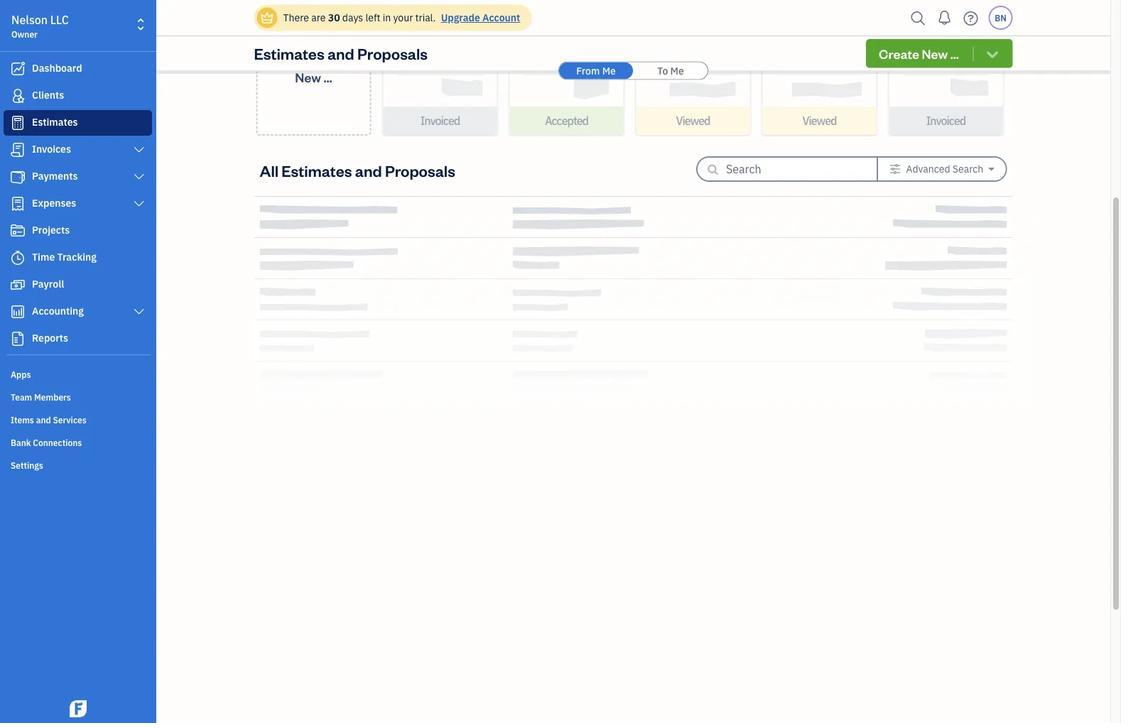 Task type: describe. For each thing, give the bounding box(es) containing it.
team members
[[11, 392, 71, 403]]

time
[[32, 251, 55, 264]]

time tracking link
[[4, 245, 152, 271]]

bank connections link
[[4, 431, 152, 453]]

1 viewed from the left
[[676, 113, 711, 128]]

team
[[11, 392, 32, 403]]

items and services
[[11, 414, 87, 426]]

in
[[383, 11, 391, 24]]

notifications image
[[934, 4, 956, 32]]

apps
[[11, 369, 31, 380]]

upgrade account link
[[438, 11, 521, 24]]

settings link
[[4, 454, 152, 476]]

all estimates and proposals
[[260, 160, 456, 181]]

crown image
[[260, 10, 275, 25]]

2 viewed from the left
[[803, 113, 837, 128]]

search
[[953, 162, 984, 176]]

dashboard image
[[9, 62, 26, 76]]

chevron large down image for invoices
[[133, 144, 146, 156]]

settings
[[11, 460, 43, 471]]

freshbooks image
[[67, 701, 90, 718]]

caretdown image
[[989, 163, 995, 175]]

settings image
[[890, 163, 901, 175]]

me for from me
[[603, 64, 616, 77]]

1 horizontal spatial create
[[879, 45, 920, 62]]

Search text field
[[726, 158, 854, 181]]

0 vertical spatial proposals
[[358, 43, 428, 63]]

search image
[[907, 7, 930, 29]]

timer image
[[9, 251, 26, 265]]

client image
[[9, 89, 26, 103]]

chevron large down image for accounting
[[133, 306, 146, 318]]

from me
[[577, 64, 616, 77]]

create new … for rightmost create new … dropdown button
[[879, 45, 960, 62]]

main element
[[0, 0, 192, 724]]

your
[[393, 11, 413, 24]]

go to help image
[[960, 7, 983, 29]]

connections
[[33, 437, 82, 449]]

payments
[[32, 170, 78, 183]]

2 invoiced from the left
[[927, 113, 966, 128]]

invoices
[[32, 143, 71, 156]]

there are 30 days left in your trial. upgrade account
[[283, 11, 521, 24]]

money image
[[9, 278, 26, 292]]

chevrondown image
[[985, 46, 1001, 61]]

reports
[[32, 332, 68, 345]]

30
[[328, 11, 340, 24]]

invoice image
[[9, 143, 26, 157]]

payroll
[[32, 278, 64, 291]]

expense image
[[9, 197, 26, 211]]

bn button
[[989, 6, 1013, 30]]

0 horizontal spatial create new … button
[[256, 0, 371, 136]]

advanced
[[907, 162, 951, 176]]

me for to me
[[671, 64, 684, 77]]

invoices link
[[4, 137, 152, 163]]

1 vertical spatial proposals
[[385, 160, 456, 181]]

and for services
[[36, 414, 51, 426]]

from
[[577, 64, 600, 77]]

reports link
[[4, 326, 152, 352]]

are
[[311, 11, 326, 24]]

new for the leftmost create new … dropdown button
[[295, 69, 321, 85]]

report image
[[9, 332, 26, 346]]

members
[[34, 392, 71, 403]]

advanced search button
[[879, 158, 1006, 181]]

accounting
[[32, 305, 84, 318]]

… for the leftmost create new … dropdown button
[[324, 69, 332, 85]]

and for proposals
[[328, 43, 355, 63]]

accepted
[[545, 113, 589, 128]]

upgrade
[[441, 11, 480, 24]]

projects
[[32, 224, 70, 237]]

clients link
[[4, 83, 152, 109]]

estimates and proposals
[[254, 43, 428, 63]]

to me
[[658, 64, 684, 77]]



Task type: locate. For each thing, give the bounding box(es) containing it.
there
[[283, 11, 309, 24]]

llc
[[50, 12, 69, 27]]

0 vertical spatial and
[[328, 43, 355, 63]]

bank
[[11, 437, 31, 449]]

all
[[260, 160, 279, 181]]

1 horizontal spatial invoiced
[[927, 113, 966, 128]]

estimates down "there" in the left top of the page
[[254, 43, 325, 63]]

dashboard
[[32, 61, 82, 75]]

to me link
[[634, 62, 708, 79]]

chevron large down image up chevron large down icon
[[133, 144, 146, 156]]

me
[[603, 64, 616, 77], [671, 64, 684, 77]]

viewed down "to me" link
[[676, 113, 711, 128]]

1 vertical spatial estimates
[[32, 116, 78, 129]]

0 horizontal spatial new
[[295, 69, 321, 85]]

2 vertical spatial estimates
[[282, 160, 352, 181]]

from me link
[[559, 62, 633, 79]]

create new …
[[879, 45, 960, 62], [294, 52, 334, 85]]

create down are
[[294, 52, 334, 68]]

chevron large down image down chevron large down icon
[[133, 198, 146, 210]]

items and services link
[[4, 409, 152, 430]]

accounting link
[[4, 299, 152, 325]]

viewed up search text box
[[803, 113, 837, 128]]

invoiced
[[421, 113, 460, 128], [927, 113, 966, 128]]

advanced search
[[907, 162, 984, 176]]

trial.
[[416, 11, 436, 24]]

estimates
[[254, 43, 325, 63], [32, 116, 78, 129], [282, 160, 352, 181]]

1 me from the left
[[603, 64, 616, 77]]

chevron large down image
[[133, 171, 146, 183]]

0 horizontal spatial …
[[324, 69, 332, 85]]

viewed
[[676, 113, 711, 128], [803, 113, 837, 128]]

me right from
[[603, 64, 616, 77]]

create new … down search image
[[879, 45, 960, 62]]

new down estimates and proposals
[[295, 69, 321, 85]]

create down search image
[[879, 45, 920, 62]]

estimates right all
[[282, 160, 352, 181]]

2 vertical spatial chevron large down image
[[133, 306, 146, 318]]

1 horizontal spatial create new …
[[879, 45, 960, 62]]

tracking
[[57, 251, 97, 264]]

time tracking
[[32, 251, 97, 264]]

1 horizontal spatial viewed
[[803, 113, 837, 128]]

…
[[951, 45, 960, 62], [324, 69, 332, 85]]

new down notifications icon
[[922, 45, 948, 62]]

0 horizontal spatial create
[[294, 52, 334, 68]]

2 me from the left
[[671, 64, 684, 77]]

chevron large down image
[[133, 144, 146, 156], [133, 198, 146, 210], [133, 306, 146, 318]]

expenses
[[32, 197, 76, 210]]

dashboard link
[[4, 56, 152, 82]]

create
[[879, 45, 920, 62], [294, 52, 334, 68]]

1 horizontal spatial new
[[922, 45, 948, 62]]

account
[[483, 11, 521, 24]]

new for rightmost create new … dropdown button
[[922, 45, 948, 62]]

chevron large down image inside invoices link
[[133, 144, 146, 156]]

1 vertical spatial …
[[324, 69, 332, 85]]

to
[[658, 64, 668, 77]]

… for rightmost create new … dropdown button
[[951, 45, 960, 62]]

2 horizontal spatial and
[[355, 160, 382, 181]]

create new … for the leftmost create new … dropdown button
[[294, 52, 334, 85]]

new
[[922, 45, 948, 62], [295, 69, 321, 85]]

0 vertical spatial chevron large down image
[[133, 144, 146, 156]]

0 horizontal spatial viewed
[[676, 113, 711, 128]]

apps link
[[4, 363, 152, 385]]

… down estimates and proposals
[[324, 69, 332, 85]]

left
[[366, 11, 381, 24]]

create new … button
[[256, 0, 371, 136], [867, 39, 1013, 68]]

1 horizontal spatial and
[[328, 43, 355, 63]]

1 chevron large down image from the top
[[133, 144, 146, 156]]

1 vertical spatial new
[[295, 69, 321, 85]]

estimates up invoices
[[32, 116, 78, 129]]

chevron large down image inside accounting link
[[133, 306, 146, 318]]

days
[[343, 11, 363, 24]]

0 vertical spatial new
[[922, 45, 948, 62]]

1 vertical spatial chevron large down image
[[133, 198, 146, 210]]

expenses link
[[4, 191, 152, 217]]

bn
[[995, 12, 1007, 23]]

0 horizontal spatial and
[[36, 414, 51, 426]]

payroll link
[[4, 272, 152, 298]]

2 vertical spatial and
[[36, 414, 51, 426]]

team members link
[[4, 386, 152, 407]]

chart image
[[9, 305, 26, 319]]

payment image
[[9, 170, 26, 184]]

clients
[[32, 88, 64, 102]]

owner
[[11, 28, 38, 40]]

3 chevron large down image from the top
[[133, 306, 146, 318]]

estimates link
[[4, 110, 152, 136]]

proposals
[[358, 43, 428, 63], [385, 160, 456, 181]]

items
[[11, 414, 34, 426]]

1 horizontal spatial me
[[671, 64, 684, 77]]

estimates for estimates and proposals
[[254, 43, 325, 63]]

0 horizontal spatial invoiced
[[421, 113, 460, 128]]

services
[[53, 414, 87, 426]]

chevron large down image down payroll link
[[133, 306, 146, 318]]

2 chevron large down image from the top
[[133, 198, 146, 210]]

0 vertical spatial …
[[951, 45, 960, 62]]

and
[[328, 43, 355, 63], [355, 160, 382, 181], [36, 414, 51, 426]]

1 invoiced from the left
[[421, 113, 460, 128]]

0 horizontal spatial me
[[603, 64, 616, 77]]

new inside create new …
[[295, 69, 321, 85]]

nelson llc owner
[[11, 12, 69, 40]]

and inside main element
[[36, 414, 51, 426]]

projects link
[[4, 218, 152, 244]]

estimates for estimates
[[32, 116, 78, 129]]

estimate image
[[9, 116, 26, 130]]

1 horizontal spatial …
[[951, 45, 960, 62]]

chevron large down image for expenses
[[133, 198, 146, 210]]

estimates inside main element
[[32, 116, 78, 129]]

0 vertical spatial estimates
[[254, 43, 325, 63]]

1 vertical spatial and
[[355, 160, 382, 181]]

create new … down are
[[294, 52, 334, 85]]

project image
[[9, 224, 26, 238]]

1 horizontal spatial create new … button
[[867, 39, 1013, 68]]

bank connections
[[11, 437, 82, 449]]

chevron large down image inside expenses "link"
[[133, 198, 146, 210]]

me right to
[[671, 64, 684, 77]]

0 horizontal spatial create new …
[[294, 52, 334, 85]]

nelson
[[11, 12, 48, 27]]

payments link
[[4, 164, 152, 190]]

… down notifications icon
[[951, 45, 960, 62]]



Task type: vqa. For each thing, say whether or not it's contained in the screenshot.
bottom The
no



